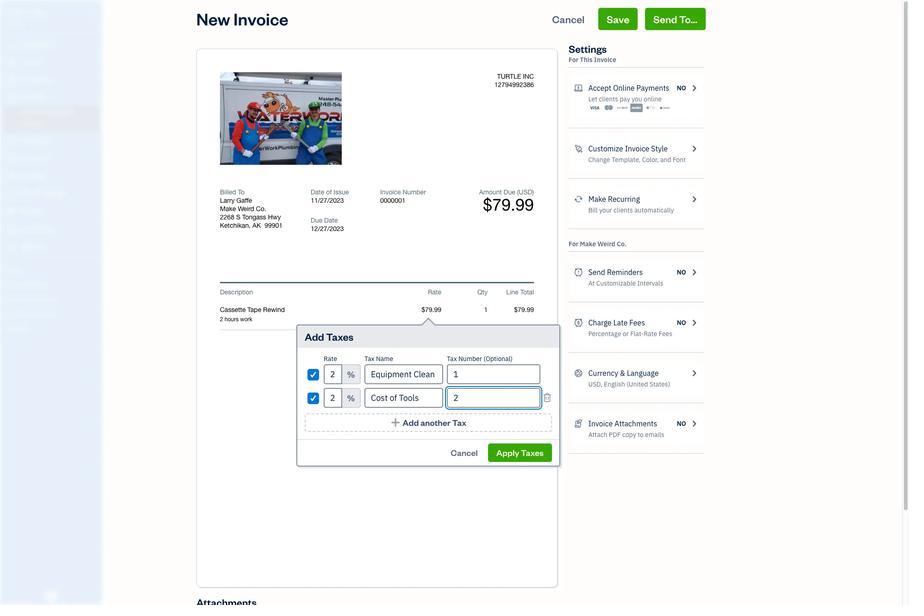 Task type: describe. For each thing, give the bounding box(es) containing it.
recurring
[[608, 195, 640, 204]]

and
[[660, 156, 671, 164]]

make recurring
[[588, 195, 640, 204]]

date of issue
[[311, 189, 349, 196]]

2 vertical spatial make
[[580, 240, 596, 248]]

amount due ( usd ) $79.99
[[479, 189, 534, 214]]

billed
[[220, 189, 236, 196]]

rate for line total
[[428, 289, 441, 296]]

image
[[283, 114, 304, 124]]

amount due usd )
[[423, 441, 478, 449]]

customize invoice style
[[588, 144, 668, 153]]

chevronright image
[[690, 267, 698, 278]]

2 chevronright image from the top
[[690, 143, 698, 154]]

turtle inc owner
[[7, 8, 49, 25]]

amount for amount due usd )
[[423, 441, 446, 449]]

delete
[[259, 114, 281, 124]]

for make weird co.
[[569, 240, 627, 248]]

let clients pay you online
[[588, 95, 662, 103]]

settings
[[569, 42, 607, 55]]

settings for this invoice
[[569, 42, 616, 64]]

tax for tax name
[[365, 355, 375, 363]]

flat-
[[630, 330, 644, 338]]

1 vertical spatial rate
[[644, 330, 657, 338]]

weird inside billed to larry gaffe make weird co. 2268 s tongass hwy ketchikan, ak  99901
[[238, 205, 254, 213]]

2 for from the top
[[569, 240, 579, 248]]

money image
[[6, 207, 17, 216]]

chart image
[[6, 225, 17, 234]]

Enter an Item Name text field
[[220, 306, 395, 314]]

accept online payments
[[588, 83, 670, 93]]

due inside the due date 12/27/2023
[[311, 217, 322, 224]]

1 vertical spatial clients
[[614, 206, 633, 214]]

co. inside billed to larry gaffe make weird co. 2268 s tongass hwy ketchikan, ak  99901
[[256, 205, 266, 213]]

check image for tax rate (percentage) text box associated with tax name text box
[[309, 394, 318, 403]]

no for charge late fees
[[677, 319, 686, 327]]

no for invoice attachments
[[677, 420, 686, 428]]

1 vertical spatial $79.99
[[514, 441, 534, 449]]

report image
[[6, 242, 17, 252]]

3 chevronright image from the top
[[690, 194, 698, 205]]

emails
[[645, 431, 664, 439]]

another
[[421, 417, 451, 428]]

Enter an Item Description text field
[[220, 316, 395, 323]]

tax number text field for tax name text box
[[447, 388, 541, 408]]

(united
[[627, 380, 648, 389]]

6 chevronright image from the top
[[690, 418, 698, 429]]

template,
[[612, 156, 641, 164]]

tax rate (percentage) text field for tax name text box
[[324, 388, 342, 408]]

Tax name text field
[[365, 365, 443, 384]]

Item Rate (USD) text field
[[421, 306, 441, 314]]

attach pdf copy to emails
[[588, 431, 664, 439]]

add another tax
[[403, 417, 467, 428]]

rate for tax number (optional)
[[324, 355, 337, 363]]

change template, color, and font
[[588, 156, 686, 164]]

1 vertical spatial weird
[[598, 240, 615, 248]]

paintbrush image
[[574, 143, 583, 154]]

apple pay image
[[645, 103, 657, 113]]

inc for turtle inc owner
[[36, 8, 49, 18]]

customizable
[[596, 279, 636, 288]]

save
[[607, 13, 630, 25]]

tax name
[[365, 355, 393, 363]]

due date 12/27/2023
[[311, 217, 344, 233]]

Item Quantity text field
[[474, 306, 488, 314]]

12/27/2023 button
[[311, 225, 366, 233]]

project image
[[6, 172, 17, 181]]

0 horizontal spatial usd
[[463, 441, 476, 449]]

invoice inside settings for this invoice
[[594, 56, 616, 64]]

add for add another tax
[[403, 417, 419, 428]]

due for amount due ( usd ) $79.99
[[504, 189, 515, 196]]

bank connections image
[[7, 310, 99, 318]]

to
[[638, 431, 644, 439]]

bill
[[588, 206, 598, 214]]

hwy
[[268, 214, 281, 221]]

&
[[620, 369, 625, 378]]

usd inside amount due ( usd ) $79.99
[[519, 189, 532, 196]]

charge late fees
[[588, 318, 645, 327]]

online
[[613, 83, 635, 93]]

add another tax button
[[305, 414, 552, 432]]

charge
[[588, 318, 612, 327]]

amount inside total amount paid
[[440, 417, 463, 424]]

tongass
[[242, 214, 266, 221]]

bank image
[[659, 103, 671, 113]]

attachments
[[615, 419, 657, 428]]

1 0.00 from the top
[[521, 389, 534, 396]]

customize
[[588, 144, 623, 153]]

add taxes
[[305, 330, 353, 343]]

total inside total amount paid
[[464, 407, 478, 414]]

12/27/2023
[[311, 225, 344, 233]]

inc for turtle inc 12794992386
[[523, 73, 534, 80]]

description
[[220, 289, 253, 296]]

due for amount due usd )
[[447, 441, 459, 449]]

subtotal
[[453, 370, 478, 377]]

english
[[604, 380, 625, 389]]

date inside the due date 12/27/2023
[[324, 217, 338, 224]]

of
[[326, 189, 332, 196]]

taxes for apply taxes
[[521, 447, 544, 458]]

no for send reminders
[[677, 268, 686, 277]]

number for tax
[[458, 355, 482, 363]]

ketchikan,
[[220, 222, 251, 229]]

0 vertical spatial clients
[[599, 95, 618, 103]]

tax number text field for tax name text field
[[447, 365, 541, 384]]

0 vertical spatial fees
[[629, 318, 645, 327]]

turtle for turtle inc owner
[[7, 8, 34, 18]]

save button
[[598, 8, 638, 30]]

online
[[644, 95, 662, 103]]

qty
[[477, 289, 488, 296]]

plus image
[[390, 418, 401, 428]]

freshbooks image
[[44, 591, 58, 602]]

turtle for turtle inc 12794992386
[[497, 73, 521, 80]]

amount for amount due ( usd ) $79.99
[[479, 189, 502, 196]]

currency & language
[[588, 369, 659, 378]]

s
[[236, 214, 240, 221]]

paid
[[465, 417, 478, 424]]

new
[[196, 8, 230, 30]]

tax for tax number (optional)
[[447, 355, 457, 363]]

currencyandlanguage image
[[574, 368, 583, 379]]

refresh image
[[574, 194, 583, 205]]

invoice image
[[6, 93, 17, 102]]



Task type: vqa. For each thing, say whether or not it's contained in the screenshot.
the topmost INC
yes



Task type: locate. For each thing, give the bounding box(es) containing it.
items and services image
[[7, 296, 99, 303]]

0 vertical spatial $79.99
[[483, 195, 534, 214]]

inc inside the "turtle inc owner"
[[36, 8, 49, 18]]

1 vertical spatial amount
[[440, 417, 463, 424]]

turtle inside turtle inc 12794992386
[[497, 73, 521, 80]]

1 vertical spatial total
[[464, 407, 478, 414]]

no
[[677, 84, 686, 92], [677, 268, 686, 277], [677, 319, 686, 327], [677, 420, 686, 428]]

total right line
[[520, 289, 534, 296]]

number up enter an invoice # text box
[[403, 189, 426, 196]]

date left of
[[311, 189, 324, 196]]

1 horizontal spatial cancel button
[[544, 8, 593, 30]]

1 vertical spatial for
[[569, 240, 579, 248]]

owner
[[7, 19, 24, 25]]

cancel up settings
[[552, 13, 585, 25]]

tax rate (percentage) text field for tax name text field
[[324, 365, 342, 384]]

1 vertical spatial number
[[458, 355, 482, 363]]

rate down add taxes
[[324, 355, 337, 363]]

$79.99 inside amount due ( usd ) $79.99
[[483, 195, 534, 214]]

check image
[[309, 370, 318, 379], [309, 394, 318, 403]]

team members image
[[7, 281, 99, 288]]

2 vertical spatial amount
[[423, 441, 446, 449]]

0 vertical spatial co.
[[256, 205, 266, 213]]

rate right or
[[644, 330, 657, 338]]

bill your clients automatically
[[588, 206, 674, 214]]

0 vertical spatial 0.00
[[521, 389, 534, 396]]

Tax name text field
[[365, 388, 443, 408]]

weird down gaffe
[[238, 205, 254, 213]]

add right plus image
[[403, 417, 419, 428]]

clients
[[599, 95, 618, 103], [614, 206, 633, 214]]

tax down subtotal
[[468, 389, 478, 396]]

apply
[[496, 447, 519, 458]]

onlinesales image
[[574, 82, 583, 94]]

at
[[588, 279, 595, 288]]

percentage or flat-rate fees
[[588, 330, 673, 338]]

chevronright image
[[690, 82, 698, 94], [690, 143, 698, 154], [690, 194, 698, 205], [690, 317, 698, 328], [690, 368, 698, 379], [690, 418, 698, 429]]

taxes inside button
[[521, 447, 544, 458]]

at customizable intervals
[[588, 279, 663, 288]]

tax number text field up paid
[[447, 388, 541, 408]]

tax right another
[[452, 417, 467, 428]]

1 vertical spatial cancel button
[[442, 444, 486, 462]]

0 vertical spatial usd
[[519, 189, 532, 196]]

cancel button for save
[[544, 8, 593, 30]]

send reminders
[[588, 268, 643, 277]]

1 vertical spatial date
[[324, 217, 338, 224]]

pay
[[620, 95, 630, 103]]

automatically
[[635, 206, 674, 214]]

taxes
[[326, 330, 353, 343], [521, 447, 544, 458]]

1 horizontal spatial number
[[458, 355, 482, 363]]

tax inside button
[[452, 417, 467, 428]]

2 horizontal spatial due
[[504, 189, 515, 196]]

0 vertical spatial add
[[305, 330, 324, 343]]

co. up tongass
[[256, 205, 266, 213]]

Issue date in MM/DD/YYYY format text field
[[311, 197, 366, 204]]

total up paid
[[464, 407, 478, 414]]

0 vertical spatial tax rate (percentage) text field
[[324, 365, 342, 384]]

0 vertical spatial make
[[588, 195, 606, 204]]

due down another
[[447, 441, 459, 449]]

add for add taxes
[[305, 330, 324, 343]]

no for accept online payments
[[677, 84, 686, 92]]

1 chevronright image from the top
[[690, 82, 698, 94]]

1 vertical spatial due
[[311, 217, 322, 224]]

timer image
[[6, 189, 17, 199]]

0 horizontal spatial send
[[588, 268, 605, 277]]

amount down add another tax
[[423, 441, 446, 449]]

cancel button up settings
[[544, 8, 593, 30]]

1 horizontal spatial co.
[[617, 240, 627, 248]]

1 vertical spatial taxes
[[521, 447, 544, 458]]

usd,
[[588, 380, 603, 389]]

states)
[[650, 380, 670, 389]]

1 horizontal spatial send
[[653, 13, 677, 25]]

) inside amount due ( usd ) $79.99
[[532, 189, 534, 196]]

taxes right apply
[[521, 447, 544, 458]]

amount inside amount due ( usd ) $79.99
[[479, 189, 502, 196]]

reminders
[[607, 268, 643, 277]]

2 tax number text field from the top
[[447, 388, 541, 408]]

1 vertical spatial make
[[220, 205, 236, 213]]

0 vertical spatial for
[[569, 56, 579, 64]]

2 vertical spatial rate
[[324, 355, 337, 363]]

99901
[[265, 222, 283, 229]]

0 vertical spatial weird
[[238, 205, 254, 213]]

0 vertical spatial )
[[532, 189, 534, 196]]

0.00 down the 79.99
[[521, 415, 534, 422]]

line
[[506, 289, 519, 296]]

currency
[[588, 369, 618, 378]]

0 horizontal spatial rate
[[324, 355, 337, 363]]

mastercard image
[[602, 103, 615, 113]]

1 horizontal spatial taxes
[[521, 447, 544, 458]]

cancel
[[552, 13, 585, 25], [451, 447, 478, 458]]

add
[[305, 330, 324, 343], [403, 417, 419, 428]]

2 tax rate (percentage) text field from the top
[[324, 388, 342, 408]]

1 vertical spatial )
[[476, 441, 478, 449]]

issue
[[334, 189, 349, 196]]

latefees image
[[574, 317, 583, 328]]

name
[[376, 355, 393, 363]]

visa image
[[588, 103, 601, 113]]

0 horizontal spatial total
[[464, 407, 478, 414]]

1 horizontal spatial inc
[[523, 73, 534, 80]]

cancel down paid
[[451, 447, 478, 458]]

0 horizontal spatial )
[[476, 441, 478, 449]]

invoice number
[[380, 189, 426, 196]]

turtle up owner
[[7, 8, 34, 18]]

turtle up 12794992386
[[497, 73, 521, 80]]

add down enter an item description text field
[[305, 330, 324, 343]]

0 horizontal spatial co.
[[256, 205, 266, 213]]

amount left paid
[[440, 417, 463, 424]]

gaffe
[[236, 197, 252, 204]]

accept
[[588, 83, 611, 93]]

2 check image from the top
[[309, 394, 318, 403]]

number up subtotal
[[458, 355, 482, 363]]

cancel button for apply taxes
[[442, 444, 486, 462]]

to
[[238, 189, 245, 196]]

1 vertical spatial inc
[[523, 73, 534, 80]]

delete tax image
[[543, 393, 552, 403]]

0 vertical spatial amount
[[479, 189, 502, 196]]

12794992386
[[494, 81, 534, 88]]

inc
[[36, 8, 49, 18], [523, 73, 534, 80]]

0 vertical spatial cancel button
[[544, 8, 593, 30]]

tax up subtotal
[[447, 355, 457, 363]]

1 vertical spatial cancel
[[451, 447, 478, 458]]

1 vertical spatial turtle
[[497, 73, 521, 80]]

1 tax number text field from the top
[[447, 365, 541, 384]]

let
[[588, 95, 597, 103]]

0 horizontal spatial add
[[305, 330, 324, 343]]

weird up 'send reminders'
[[598, 240, 615, 248]]

cancel for save
[[552, 13, 585, 25]]

cancel button
[[544, 8, 593, 30], [442, 444, 486, 462]]

to...
[[679, 13, 698, 25]]

1 no from the top
[[677, 84, 686, 92]]

Tax Rate (Percentage) text field
[[324, 365, 342, 384], [324, 388, 342, 408]]

turtle
[[7, 8, 34, 18], [497, 73, 521, 80]]

send to...
[[653, 13, 698, 25]]

apply taxes
[[496, 447, 544, 458]]

1 horizontal spatial )
[[532, 189, 534, 196]]

copy
[[622, 431, 636, 439]]

1 tax rate (percentage) text field from the top
[[324, 365, 342, 384]]

1 vertical spatial fees
[[659, 330, 673, 338]]

1 vertical spatial check image
[[309, 394, 318, 403]]

0 horizontal spatial number
[[403, 189, 426, 196]]

you
[[632, 95, 642, 103]]

send for send to...
[[653, 13, 677, 25]]

turtle inside the "turtle inc owner"
[[7, 8, 34, 18]]

discover image
[[616, 103, 629, 113]]

tax number text field down the '(optional)'
[[447, 365, 541, 384]]

line total
[[506, 289, 534, 296]]

new invoice
[[196, 8, 288, 30]]

due
[[504, 189, 515, 196], [311, 217, 322, 224], [447, 441, 459, 449]]

send for send reminders
[[588, 268, 605, 277]]

clients down recurring
[[614, 206, 633, 214]]

date up 12/27/2023 at the top
[[324, 217, 338, 224]]

make down larry
[[220, 205, 236, 213]]

4 chevronright image from the top
[[690, 317, 698, 328]]

intervals
[[637, 279, 663, 288]]

1 vertical spatial co.
[[617, 240, 627, 248]]

due inside amount due ( usd ) $79.99
[[504, 189, 515, 196]]

2 horizontal spatial rate
[[644, 330, 657, 338]]

) down paid
[[476, 441, 478, 449]]

2268
[[220, 214, 234, 221]]

5 chevronright image from the top
[[690, 368, 698, 379]]

1 vertical spatial usd
[[463, 441, 476, 449]]

billed to larry gaffe make weird co. 2268 s tongass hwy ketchikan, ak  99901
[[220, 189, 283, 229]]

estimate image
[[6, 75, 17, 85]]

due left (
[[504, 189, 515, 196]]

1 vertical spatial send
[[588, 268, 605, 277]]

pdf
[[609, 431, 621, 439]]

clients down accept
[[599, 95, 618, 103]]

taxes for add taxes
[[326, 330, 353, 343]]

settings image
[[7, 325, 99, 333]]

2 0.00 from the top
[[521, 415, 534, 422]]

number for invoice
[[403, 189, 426, 196]]

0 horizontal spatial inc
[[36, 8, 49, 18]]

send inside "button"
[[653, 13, 677, 25]]

3 no from the top
[[677, 319, 686, 327]]

invoices image
[[574, 418, 583, 429]]

0 vertical spatial rate
[[428, 289, 441, 296]]

due up 12/27/2023 at the top
[[311, 217, 322, 224]]

check image for tax rate (percentage) text box corresponding to tax name text field
[[309, 370, 318, 379]]

2 vertical spatial due
[[447, 441, 459, 449]]

0 horizontal spatial due
[[311, 217, 322, 224]]

) right (
[[532, 189, 534, 196]]

0 horizontal spatial fees
[[629, 318, 645, 327]]

0 vertical spatial tax number text field
[[447, 365, 541, 384]]

taxes down enter an item description text field
[[326, 330, 353, 343]]

fees right flat-
[[659, 330, 673, 338]]

make inside billed to larry gaffe make weird co. 2268 s tongass hwy ketchikan, ak  99901
[[220, 205, 236, 213]]

(
[[517, 189, 519, 196]]

expense image
[[6, 154, 17, 163]]

main element
[[0, 0, 125, 605]]

Tax number text field
[[447, 365, 541, 384], [447, 388, 541, 408]]

co. up reminders
[[617, 240, 627, 248]]

0 vertical spatial inc
[[36, 8, 49, 18]]

cancel for apply taxes
[[451, 447, 478, 458]]

cancel button down paid
[[442, 444, 486, 462]]

percentage
[[588, 330, 621, 338]]

color,
[[642, 156, 659, 164]]

add inside button
[[403, 417, 419, 428]]

latereminders image
[[574, 267, 583, 278]]

send up at
[[588, 268, 605, 277]]

tax
[[365, 355, 375, 363], [447, 355, 457, 363], [468, 389, 478, 396], [452, 417, 467, 428]]

payments
[[637, 83, 670, 93]]

apps image
[[7, 266, 99, 273]]

send to... button
[[645, 8, 706, 30]]

0.00
[[521, 389, 534, 396], [521, 415, 534, 422]]

send left to...
[[653, 13, 677, 25]]

0 horizontal spatial turtle
[[7, 8, 34, 18]]

1 horizontal spatial weird
[[598, 240, 615, 248]]

0 horizontal spatial weird
[[238, 205, 254, 213]]

change
[[588, 156, 610, 164]]

1 horizontal spatial usd
[[519, 189, 532, 196]]

american express image
[[631, 103, 643, 113]]

1 horizontal spatial add
[[403, 417, 419, 428]]

0 horizontal spatial cancel
[[451, 447, 478, 458]]

1 check image from the top
[[309, 370, 318, 379]]

Line Total (USD) text field
[[514, 306, 534, 314]]

apply taxes button
[[488, 444, 552, 462]]

0 vertical spatial due
[[504, 189, 515, 196]]

0.00 up the 79.99
[[521, 389, 534, 396]]

0 vertical spatial cancel
[[552, 13, 585, 25]]

larry
[[220, 197, 235, 204]]

1 vertical spatial add
[[403, 417, 419, 428]]

1 horizontal spatial due
[[447, 441, 459, 449]]

for left "this"
[[569, 56, 579, 64]]

tax number (optional)
[[447, 355, 513, 363]]

(optional)
[[484, 355, 513, 363]]

rate up the item rate (usd) text field
[[428, 289, 441, 296]]

1 horizontal spatial fees
[[659, 330, 673, 338]]

dashboard image
[[6, 40, 17, 50]]

attach
[[588, 431, 607, 439]]

0 vertical spatial date
[[311, 189, 324, 196]]

1 horizontal spatial total
[[520, 289, 534, 296]]

this
[[580, 56, 593, 64]]

for up latereminders icon
[[569, 240, 579, 248]]

4 no from the top
[[677, 420, 686, 428]]

79.99 0.00
[[518, 407, 534, 422]]

invoice attachments
[[588, 419, 657, 428]]

inc inside turtle inc 12794992386
[[523, 73, 534, 80]]

for inside settings for this invoice
[[569, 56, 579, 64]]

amount left (
[[479, 189, 502, 196]]

tax for tax
[[468, 389, 478, 396]]

1 for from the top
[[569, 56, 579, 64]]

tax left name
[[365, 355, 375, 363]]

1 vertical spatial 0.00
[[521, 415, 534, 422]]

1 vertical spatial tax number text field
[[447, 388, 541, 408]]

1 horizontal spatial turtle
[[497, 73, 521, 80]]

Enter an Invoice # text field
[[380, 197, 406, 204]]

0 horizontal spatial cancel button
[[442, 444, 486, 462]]

0 vertical spatial total
[[520, 289, 534, 296]]

style
[[651, 144, 668, 153]]

late
[[613, 318, 628, 327]]

0 vertical spatial taxes
[[326, 330, 353, 343]]

0 horizontal spatial taxes
[[326, 330, 353, 343]]

language
[[627, 369, 659, 378]]

payment image
[[6, 137, 17, 146]]

0 vertical spatial send
[[653, 13, 677, 25]]

79.99
[[518, 407, 534, 414]]

fees
[[629, 318, 645, 327], [659, 330, 673, 338]]

your
[[599, 206, 612, 214]]

make up bill
[[588, 195, 606, 204]]

date
[[311, 189, 324, 196], [324, 217, 338, 224]]

client image
[[6, 58, 17, 67]]

1 vertical spatial tax rate (percentage) text field
[[324, 388, 342, 408]]

2 no from the top
[[677, 268, 686, 277]]

0.00 inside 79.99 0.00
[[521, 415, 534, 422]]

0 vertical spatial turtle
[[7, 8, 34, 18]]

1 horizontal spatial cancel
[[552, 13, 585, 25]]

$79.99
[[483, 195, 534, 214], [514, 441, 534, 449]]

1 horizontal spatial rate
[[428, 289, 441, 296]]

delete image
[[259, 114, 304, 124]]

make up latereminders icon
[[580, 240, 596, 248]]

0 vertical spatial number
[[403, 189, 426, 196]]

fees up flat-
[[629, 318, 645, 327]]

0 vertical spatial check image
[[309, 370, 318, 379]]

font
[[673, 156, 686, 164]]

co.
[[256, 205, 266, 213], [617, 240, 627, 248]]



